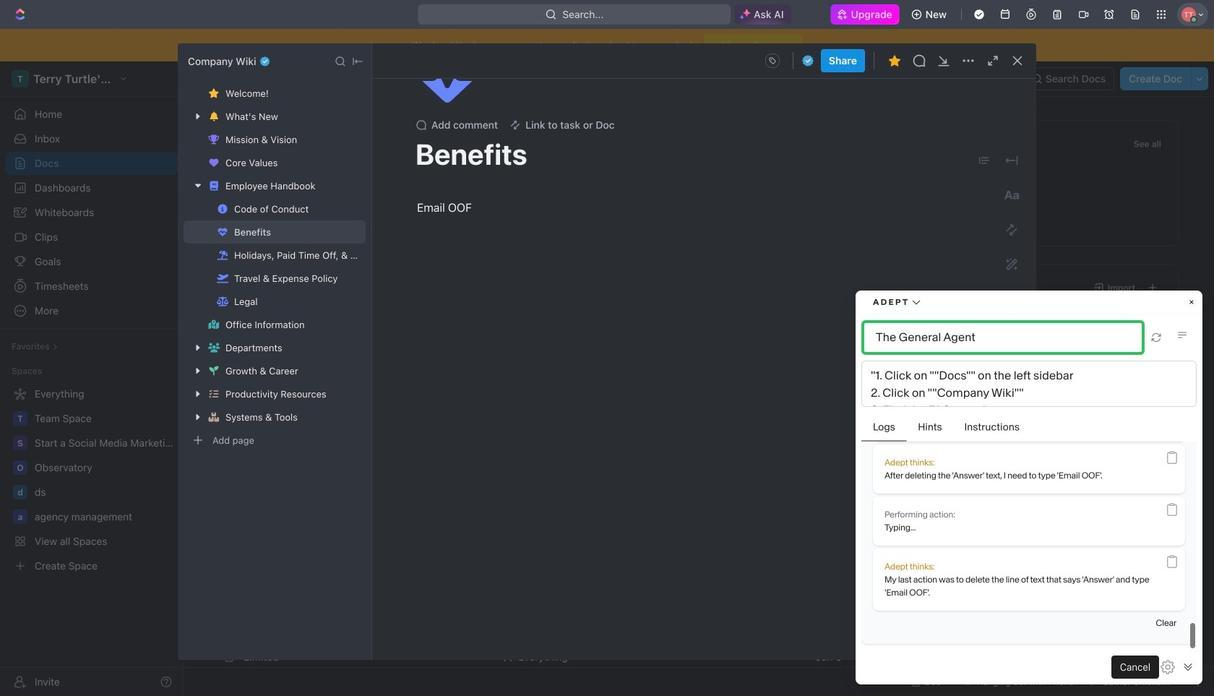 Task type: vqa. For each thing, say whether or not it's contained in the screenshot.
CELL
yes



Task type: describe. For each thing, give the bounding box(es) containing it.
star image
[[209, 89, 219, 98]]

umbrella beach image
[[217, 250, 228, 260]]

tree inside sidebar navigation
[[6, 382, 178, 577]]

0 horizontal spatial dropdown menu image
[[761, 49, 784, 72]]

terry turtle's workspace, , element
[[237, 279, 254, 296]]

heart pulse image
[[238, 162, 247, 172]]

map location dot image
[[238, 209, 248, 218]]

scale balanced image
[[217, 297, 228, 306]]

heart image
[[209, 158, 219, 167]]

seedling image
[[209, 366, 219, 376]]

bell image
[[210, 112, 218, 121]]



Task type: locate. For each thing, give the bounding box(es) containing it.
book image up map location dot icon at the top left of page
[[239, 186, 247, 195]]

0 vertical spatial dropdown menu image
[[761, 49, 784, 72]]

drumstick bite image
[[1090, 678, 1098, 686]]

users image
[[208, 343, 220, 352]]

trophy image
[[209, 135, 219, 144]]

book image
[[210, 181, 218, 190], [239, 186, 247, 195]]

1 horizontal spatial book image
[[239, 186, 247, 195]]

table
[[203, 419, 1180, 696]]

heart pulse image
[[218, 227, 227, 237]]

map location dot image
[[209, 320, 219, 329]]

book image down "heart" image
[[210, 181, 218, 190]]

0 horizontal spatial book image
[[210, 181, 218, 190]]

column header
[[203, 419, 219, 442]]

1 vertical spatial dropdown menu image
[[978, 154, 991, 167]]

list check image
[[209, 389, 219, 399]]

cell
[[203, 442, 219, 467], [1039, 442, 1154, 467], [1039, 493, 1154, 518], [923, 518, 1039, 543], [1154, 518, 1180, 543], [807, 544, 923, 568], [1039, 544, 1154, 568], [807, 569, 923, 593], [807, 594, 923, 619], [923, 619, 1039, 644], [1039, 619, 1154, 644], [203, 645, 219, 669], [923, 645, 1039, 669], [1039, 645, 1154, 669]]

tab list
[[219, 385, 577, 419]]

row
[[203, 419, 1180, 442], [203, 442, 1180, 468], [219, 467, 1180, 493], [219, 492, 1180, 518], [219, 518, 1180, 544], [219, 543, 1180, 569], [219, 568, 1180, 594], [219, 593, 1180, 619], [219, 619, 1180, 645], [203, 644, 1180, 670]]

dropdown menu image
[[761, 49, 784, 72], [978, 154, 991, 167]]

boxes stacked image
[[209, 412, 219, 422]]

company wiki image
[[254, 322, 268, 336]]

circle info image
[[218, 204, 227, 214]]

sidebar navigation
[[0, 61, 184, 696]]

plane departure image
[[217, 274, 228, 283]]

1 horizontal spatial dropdown menu image
[[978, 154, 991, 167]]

tree
[[6, 382, 178, 577]]



